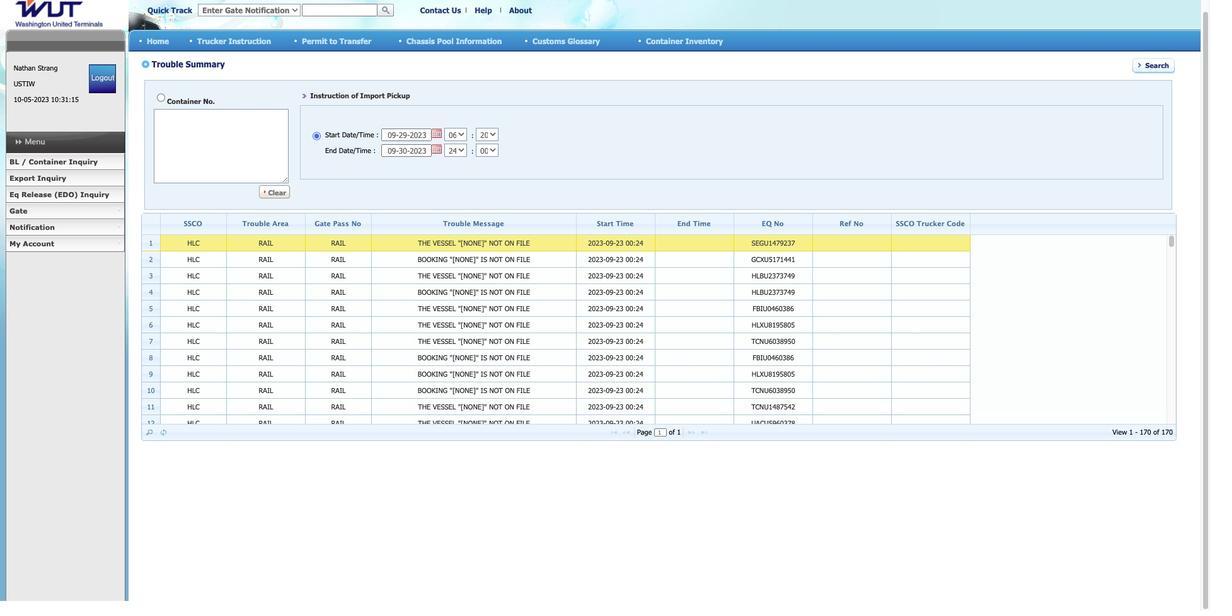 Task type: describe. For each thing, give the bounding box(es) containing it.
login image
[[89, 64, 116, 93]]

inventory
[[686, 36, 723, 45]]

trucker instruction
[[197, 36, 271, 45]]

glossary
[[568, 36, 600, 45]]

bl / container inquiry
[[9, 158, 98, 166]]

contact us link
[[420, 6, 461, 15]]

eq release (edo) inquiry
[[9, 190, 109, 199]]

home
[[147, 36, 169, 45]]

notification
[[9, 223, 55, 231]]

release
[[21, 190, 52, 199]]

about
[[510, 6, 532, 15]]

container inventory
[[646, 36, 723, 45]]

inquiry for container
[[69, 158, 98, 166]]

contact
[[420, 6, 450, 15]]

to
[[330, 36, 338, 45]]

eq release (edo) inquiry link
[[6, 187, 125, 203]]

pool
[[437, 36, 454, 45]]

export inquiry link
[[6, 170, 125, 187]]

nathan strang
[[14, 64, 58, 72]]

my account
[[9, 240, 54, 248]]

10:31:15
[[51, 95, 79, 103]]

05-
[[24, 95, 34, 103]]

ustiw
[[14, 79, 35, 88]]

permit to transfer
[[302, 36, 372, 45]]

(edo)
[[54, 190, 78, 199]]

quick
[[148, 6, 169, 15]]

inquiry for (edo)
[[80, 190, 109, 199]]

instruction
[[229, 36, 271, 45]]

trucker
[[197, 36, 226, 45]]



Task type: locate. For each thing, give the bounding box(es) containing it.
chassis
[[407, 36, 435, 45]]

gate
[[9, 207, 27, 215]]

inquiry
[[69, 158, 98, 166], [37, 174, 66, 182], [80, 190, 109, 199]]

customs glossary
[[533, 36, 600, 45]]

transfer
[[340, 36, 372, 45]]

permit
[[302, 36, 327, 45]]

account
[[23, 240, 54, 248]]

/
[[22, 158, 26, 166]]

contact us
[[420, 6, 461, 15]]

2 vertical spatial inquiry
[[80, 190, 109, 199]]

inquiry up export inquiry link
[[69, 158, 98, 166]]

nathan
[[14, 64, 36, 72]]

eq
[[9, 190, 19, 199]]

information
[[456, 36, 502, 45]]

0 vertical spatial container
[[646, 36, 684, 45]]

us
[[452, 6, 461, 15]]

10-
[[14, 95, 24, 103]]

about link
[[510, 6, 532, 15]]

container up export inquiry
[[29, 158, 67, 166]]

1 vertical spatial inquiry
[[37, 174, 66, 182]]

customs
[[533, 36, 566, 45]]

my
[[9, 240, 21, 248]]

0 horizontal spatial container
[[29, 158, 67, 166]]

1 horizontal spatial container
[[646, 36, 684, 45]]

track
[[171, 6, 192, 15]]

help
[[475, 6, 492, 15]]

2023
[[34, 95, 49, 103]]

export inquiry
[[9, 174, 66, 182]]

strang
[[38, 64, 58, 72]]

help link
[[475, 6, 492, 15]]

export
[[9, 174, 35, 182]]

bl / container inquiry link
[[6, 154, 125, 170]]

1 vertical spatial container
[[29, 158, 67, 166]]

10-05-2023 10:31:15
[[14, 95, 79, 103]]

bl
[[9, 158, 19, 166]]

inquiry right (edo)
[[80, 190, 109, 199]]

inquiry down bl / container inquiry
[[37, 174, 66, 182]]

container
[[646, 36, 684, 45], [29, 158, 67, 166]]

my account link
[[6, 236, 125, 252]]

gate link
[[6, 203, 125, 219]]

notification link
[[6, 219, 125, 236]]

quick track
[[148, 6, 192, 15]]

container left inventory
[[646, 36, 684, 45]]

chassis pool information
[[407, 36, 502, 45]]

None text field
[[302, 4, 378, 16]]

0 vertical spatial inquiry
[[69, 158, 98, 166]]



Task type: vqa. For each thing, say whether or not it's contained in the screenshot.
10:32:09
no



